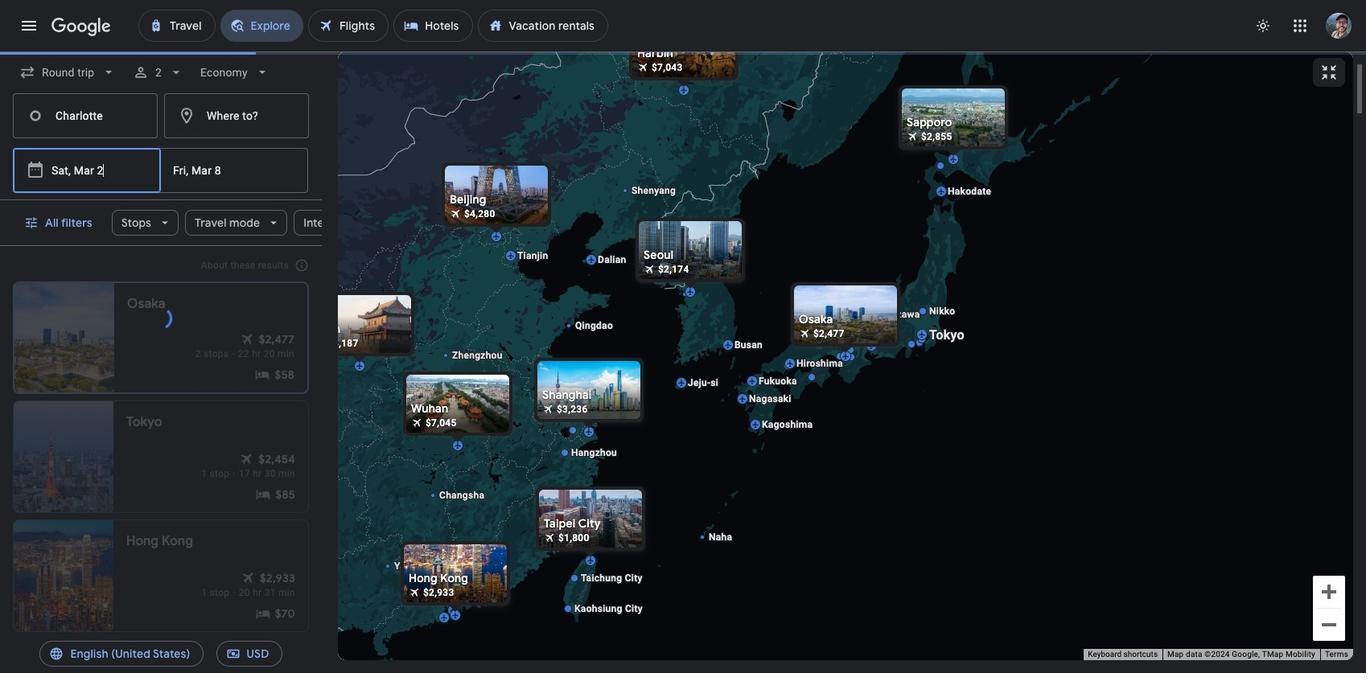 Task type: locate. For each thing, give the bounding box(es) containing it.
about these results image
[[283, 246, 321, 285]]

None field
[[13, 58, 123, 87], [194, 58, 277, 87], [13, 58, 123, 87], [194, 58, 277, 87]]

1800 US dollars text field
[[559, 532, 590, 544]]

1 horizontal spatial 2933 us dollars text field
[[423, 587, 454, 598]]

None text field
[[13, 93, 158, 138]]

4280 US dollars text field
[[464, 208, 495, 219]]

Return text field
[[173, 149, 254, 192]]

view smaller map image
[[1320, 63, 1339, 82]]

7043 US dollars text field
[[652, 62, 683, 73]]

85 US dollars text field
[[276, 487, 295, 503]]

2855 US dollars text field
[[922, 131, 953, 142]]

2174 US dollars text field
[[658, 264, 689, 275]]

map region
[[338, 52, 1354, 661]]

filters form
[[0, 52, 322, 200]]

2477 US dollars text field
[[259, 332, 295, 348]]

70 US dollars text field
[[275, 606, 295, 622]]

2933 US dollars text field
[[260, 571, 295, 587], [423, 587, 454, 598]]

loading results progress bar
[[0, 52, 1367, 55], [140, 298, 181, 339]]



Task type: describe. For each thing, give the bounding box(es) containing it.
change appearance image
[[1244, 6, 1283, 45]]

5187 US dollars text field
[[328, 338, 359, 349]]

58 US dollars text field
[[275, 367, 295, 383]]

2477 US dollars text field
[[814, 328, 845, 339]]

Where to? text field
[[164, 93, 309, 138]]

1 vertical spatial loading results progress bar
[[140, 298, 181, 339]]

7045 US dollars text field
[[426, 417, 457, 429]]

0 horizontal spatial 2933 us dollars text field
[[260, 571, 295, 587]]

2454 US dollars text field
[[259, 452, 295, 468]]

Departure text field
[[52, 149, 126, 192]]

0 vertical spatial loading results progress bar
[[0, 52, 1367, 55]]

3236 US dollars text field
[[557, 404, 588, 415]]

main menu image
[[19, 16, 39, 35]]



Task type: vqa. For each thing, say whether or not it's contained in the screenshot.
grid inside flight search box
no



